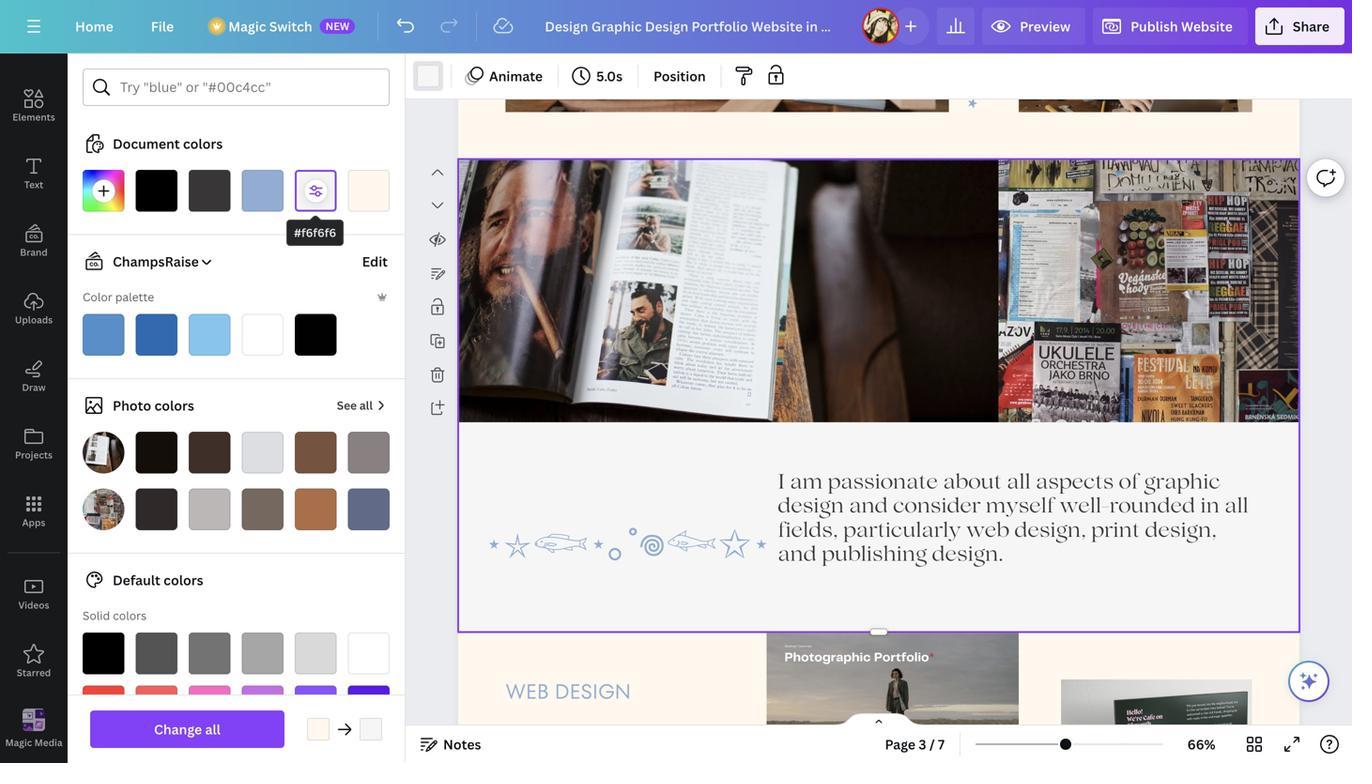 Task type: vqa. For each thing, say whether or not it's contained in the screenshot.
Docs "button"
no



Task type: locate. For each thing, give the bounding box(es) containing it.
myself
[[986, 498, 1055, 518]]

home link
[[60, 8, 128, 45]]

all right see
[[360, 398, 373, 413]]

#ffffff image
[[242, 314, 284, 356], [242, 314, 284, 356]]

#fff8ed image
[[348, 170, 390, 212], [307, 718, 330, 741]]

1 vertical spatial design
[[555, 678, 631, 706]]

1 horizontal spatial magic
[[228, 17, 266, 35]]

and down passionate
[[849, 498, 888, 518]]

document
[[113, 135, 180, 153]]

1 vertical spatial magic
[[5, 737, 32, 749]]

#dbdee2 image
[[242, 432, 284, 474]]

#b26c42 image
[[295, 489, 337, 531]]

#fff8ed image for #fff8ed image to the left
[[307, 718, 330, 741]]

add a new color image
[[83, 170, 124, 212]]

design, down myself
[[1015, 522, 1087, 542]]

1 horizontal spatial and
[[849, 498, 888, 518]]

0 horizontal spatial #fff8ed image
[[307, 718, 330, 741]]

all inside see all button
[[360, 398, 373, 413]]

/
[[930, 736, 935, 754]]

#fff8ed image up edit button
[[348, 170, 390, 212]]

web
[[966, 522, 1010, 542], [506, 678, 549, 706]]

gray #a6a6a6 image
[[242, 633, 284, 675], [242, 633, 284, 675]]

#75c6ef image
[[189, 314, 231, 356]]

brand
[[20, 246, 48, 259]]

0 vertical spatial web
[[966, 522, 1010, 542]]

purple #8c52ff image
[[295, 686, 337, 728], [295, 686, 337, 728]]

animate
[[489, 67, 543, 85]]

aspects
[[1036, 474, 1114, 494]]

design
[[778, 498, 844, 518], [555, 678, 631, 706]]

Design title text field
[[530, 8, 855, 45]]

2 design, from the left
[[1145, 522, 1217, 542]]

#fff8ed image left violet #5e17eb image
[[307, 718, 330, 741]]

1 horizontal spatial web
[[966, 522, 1010, 542]]

#312828 image
[[136, 489, 178, 531], [136, 489, 178, 531]]

colors for document colors
[[183, 135, 223, 153]]

#75c6ef image
[[189, 314, 231, 356]]

apps
[[22, 517, 45, 529]]

aqua blue #0cc0df image
[[136, 739, 178, 764], [136, 739, 178, 764]]

magic for magic switch
[[228, 17, 266, 35]]

default
[[113, 571, 160, 589]]

document colors
[[113, 135, 223, 153]]

colors right document at the top left
[[183, 135, 223, 153]]

uploads
[[15, 314, 53, 326]]

change all
[[154, 721, 221, 739]]

colors for solid colors
[[113, 608, 147, 624]]

pink #ff66c4 image
[[189, 686, 231, 728], [189, 686, 231, 728]]

all up turquoise blue #5ce1e6 image
[[205, 721, 221, 739]]

am
[[790, 474, 823, 494]]

#150d09 image
[[136, 432, 178, 474], [136, 432, 178, 474]]

#f6f6f6 image
[[417, 65, 440, 87], [417, 65, 440, 87], [360, 718, 382, 741]]

magic left switch at the top of page
[[228, 17, 266, 35]]

0 vertical spatial and
[[849, 498, 888, 518]]

design, down 'rounded'
[[1145, 522, 1217, 542]]

page 3 / 7 button
[[878, 730, 952, 760]]

website
[[1182, 17, 1233, 35]]

#4890cd image
[[83, 314, 124, 356]]

light blue #38b6ff image
[[242, 739, 284, 764], [242, 739, 284, 764]]

design.
[[932, 546, 1004, 566]]

colors right default
[[164, 571, 203, 589]]

#78685e image
[[242, 489, 284, 531]]

solid colors
[[83, 608, 147, 624]]

graphic
[[1144, 474, 1221, 494]]

#5e6b89 image
[[348, 489, 390, 531]]

#412f28 image
[[189, 432, 231, 474], [189, 432, 231, 474]]

position
[[654, 67, 706, 85]]

#fff8ed image up edit button
[[348, 170, 390, 212]]

file button
[[136, 8, 189, 45]]

publish website button
[[1093, 8, 1248, 45]]

1 vertical spatial and
[[778, 546, 817, 566]]

design,
[[1015, 522, 1087, 542], [1145, 522, 1217, 542]]

draw
[[22, 381, 46, 394]]

magic media
[[5, 737, 62, 749]]

#8b8081 image
[[348, 432, 390, 474], [348, 432, 390, 474]]

light gray #d9d9d9 image
[[295, 633, 337, 675]]

position button
[[646, 61, 714, 91]]

1 vertical spatial web
[[506, 678, 549, 706]]

share button
[[1256, 8, 1345, 45]]

#fff8ed image left violet #5e17eb image
[[307, 718, 330, 741]]

#166bb5 image
[[136, 314, 178, 356]]

publish
[[1131, 17, 1178, 35]]

magic switch
[[228, 17, 312, 35]]

black #000000 image
[[83, 633, 124, 675]]

design inside i am passionate about all aspects of graphic design and consider myself well-rounded in all fields, particularly web design, print design, and publishing design.
[[778, 498, 844, 518]]

colors right "photo"
[[154, 397, 194, 415]]

1 horizontal spatial design,
[[1145, 522, 1217, 542]]

see all
[[337, 398, 373, 413]]

#000000 image
[[136, 170, 178, 212], [136, 170, 178, 212]]

videos button
[[0, 561, 68, 628]]

magic left the media
[[5, 737, 32, 749]]

in
[[1201, 498, 1220, 518]]

all
[[360, 398, 373, 413], [1007, 474, 1031, 494], [1225, 498, 1249, 518], [205, 721, 221, 739]]

#bcb7b6 image
[[189, 489, 231, 531]]

draw button
[[0, 343, 68, 410]]

magenta #cb6ce6 image
[[242, 686, 284, 728]]

#166bb5 image
[[136, 314, 178, 356]]

show pages image
[[834, 713, 924, 728]]

1 design, from the left
[[1015, 522, 1087, 542]]

colors for default colors
[[164, 571, 203, 589]]

0 horizontal spatial design
[[555, 678, 631, 706]]

media
[[34, 737, 62, 749]]

main menu bar
[[0, 0, 1352, 54]]

magic inside "button"
[[5, 737, 32, 749]]

0 vertical spatial design
[[778, 498, 844, 518]]

elements button
[[0, 72, 68, 140]]

0 vertical spatial #fff8ed image
[[348, 170, 390, 212]]

videos
[[18, 599, 49, 612]]

gray #737373 image
[[189, 633, 231, 675]]

and down fields,
[[778, 546, 817, 566]]

see
[[337, 398, 357, 413]]

dark gray #545454 image
[[136, 633, 178, 675]]

all up myself
[[1007, 474, 1031, 494]]

magic inside main menu bar
[[228, 17, 266, 35]]

dark gray #545454 image
[[136, 633, 178, 675]]

colors
[[183, 135, 223, 153], [154, 397, 194, 415], [164, 571, 203, 589], [113, 608, 147, 624]]

cobalt blue #004aad image
[[348, 739, 390, 764], [348, 739, 390, 764]]

0 vertical spatial #fff8ed image
[[348, 170, 390, 212]]

0 horizontal spatial and
[[778, 546, 817, 566]]

starred
[[17, 667, 51, 679]]

of
[[1119, 474, 1139, 494]]

#f6f6f6 image
[[295, 170, 337, 212], [295, 170, 337, 212], [360, 718, 382, 741]]

web design
[[506, 678, 631, 706]]

#010101 image
[[295, 314, 337, 356]]

rounded
[[1110, 498, 1196, 518]]

1 vertical spatial #fff8ed image
[[307, 718, 330, 741]]

white #ffffff image
[[348, 633, 390, 675], [348, 633, 390, 675]]

all inside change all "button"
[[205, 721, 221, 739]]

and
[[849, 498, 888, 518], [778, 546, 817, 566]]

magenta #cb6ce6 image
[[242, 686, 284, 728]]

#5e6b89 image
[[348, 489, 390, 531]]

preview button
[[982, 8, 1086, 45]]

0 horizontal spatial design,
[[1015, 522, 1087, 542]]

projects
[[15, 449, 53, 462]]

share
[[1293, 17, 1330, 35]]

gray #737373 image
[[189, 633, 231, 675]]

0 horizontal spatial magic
[[5, 737, 32, 749]]

0 vertical spatial magic
[[228, 17, 266, 35]]

1 vertical spatial #fff8ed image
[[307, 718, 330, 741]]

photo colors
[[113, 397, 194, 415]]

#8badd6 image
[[242, 170, 284, 212]]

#fff8ed image
[[348, 170, 390, 212], [307, 718, 330, 741]]

coral red #ff5757 image
[[136, 686, 178, 728], [136, 686, 178, 728]]

dark turquoise #0097b2 image
[[83, 739, 124, 764], [83, 739, 124, 764]]

0 horizontal spatial web
[[506, 678, 549, 706]]

7
[[938, 736, 945, 754]]

1 horizontal spatial design
[[778, 498, 844, 518]]

1 horizontal spatial #fff8ed image
[[348, 170, 390, 212]]

#393636 image
[[189, 170, 231, 212], [189, 170, 231, 212]]

magic
[[228, 17, 266, 35], [5, 737, 32, 749]]

notes
[[443, 736, 481, 754]]

royal blue #5271ff image
[[295, 739, 337, 764], [295, 739, 337, 764]]

colors right solid
[[113, 608, 147, 624]]



Task type: describe. For each thing, give the bounding box(es) containing it.
#4890cd image
[[83, 314, 124, 356]]

violet #5e17eb image
[[348, 686, 390, 728]]

print
[[1092, 522, 1140, 542]]

text
[[24, 178, 43, 191]]

bright red #ff3131 image
[[83, 686, 124, 728]]

5.0s
[[596, 67, 623, 85]]

fields,
[[778, 522, 838, 542]]

bright red #ff3131 image
[[83, 686, 124, 728]]

solid
[[83, 608, 110, 624]]

Try "blue" or "#00c4cc" search field
[[120, 69, 378, 105]]

#b26c42 image
[[295, 489, 337, 531]]

3
[[919, 736, 927, 754]]

consider
[[893, 498, 981, 518]]

champsraise
[[113, 253, 199, 270]]

#f6f6f6
[[294, 225, 336, 240]]

well-
[[1060, 498, 1110, 518]]

#fff8ed image for right #fff8ed image
[[348, 170, 390, 212]]

66%
[[1188, 736, 1216, 754]]

web inside i am passionate about all aspects of graphic design and consider myself well-rounded in all fields, particularly web design, print design, and publishing design.
[[966, 522, 1010, 542]]

⋆⭒𓆟⋆｡˚𖦹𓆜✩⋆
[[484, 515, 770, 573]]

design
[[18, 43, 49, 56]]

turquoise blue #5ce1e6 image
[[189, 739, 231, 764]]

default colors
[[113, 571, 203, 589]]

publish website
[[1131, 17, 1233, 35]]

edit
[[362, 253, 388, 270]]

i
[[778, 474, 785, 494]]

notes button
[[413, 730, 489, 760]]

file
[[151, 17, 174, 35]]

i am passionate about all aspects of graphic design and consider myself well-rounded in all fields, particularly web design, print design, and publishing design.
[[778, 474, 1249, 566]]

home
[[75, 17, 113, 35]]

champsraise button
[[75, 250, 214, 273]]

starred button
[[0, 628, 68, 696]]

light gray #d9d9d9 image
[[295, 633, 337, 675]]

projects button
[[0, 410, 68, 478]]

about
[[943, 474, 1002, 494]]

publishing
[[822, 546, 927, 566]]

#8badd6 image
[[242, 170, 284, 212]]

preview
[[1020, 17, 1071, 35]]

canva assistant image
[[1298, 671, 1320, 693]]

black #000000 image
[[83, 633, 124, 675]]

apps button
[[0, 478, 68, 546]]

passionate
[[828, 474, 938, 494]]

#dbdee2 image
[[242, 432, 284, 474]]

turquoise blue #5ce1e6 image
[[189, 739, 231, 764]]

add a new color image
[[83, 170, 124, 212]]

#78685e image
[[242, 489, 284, 531]]

brand button
[[0, 208, 68, 275]]

magic for magic media
[[5, 737, 32, 749]]

page
[[885, 736, 916, 754]]

#79523d image
[[295, 432, 337, 474]]

photo
[[113, 397, 151, 415]]

5.0s button
[[566, 61, 630, 91]]

animate button
[[459, 61, 550, 91]]

new
[[326, 19, 350, 33]]

all right in
[[1225, 498, 1249, 518]]

text button
[[0, 140, 68, 208]]

elements
[[12, 111, 55, 123]]

#010101 image
[[295, 314, 337, 356]]

color palette
[[83, 289, 154, 305]]

page 3 / 7
[[885, 736, 945, 754]]

side panel tab list
[[0, 5, 68, 764]]

change
[[154, 721, 202, 739]]

#79523d image
[[295, 432, 337, 474]]

uploads button
[[0, 275, 68, 343]]

magic media button
[[0, 696, 68, 764]]

violet #5e17eb image
[[348, 686, 390, 728]]

switch
[[269, 17, 312, 35]]

change all button
[[90, 711, 285, 749]]

color
[[83, 289, 112, 305]]

design button
[[0, 5, 68, 72]]

66% button
[[1171, 730, 1232, 760]]

#bcb7b6 image
[[189, 489, 231, 531]]

0 horizontal spatial #fff8ed image
[[307, 718, 330, 741]]

colors for photo colors
[[154, 397, 194, 415]]

palette
[[115, 289, 154, 305]]

particularly
[[843, 522, 961, 542]]

edit button
[[360, 243, 390, 280]]

1 horizontal spatial #fff8ed image
[[348, 170, 390, 212]]

see all button
[[335, 387, 390, 425]]



